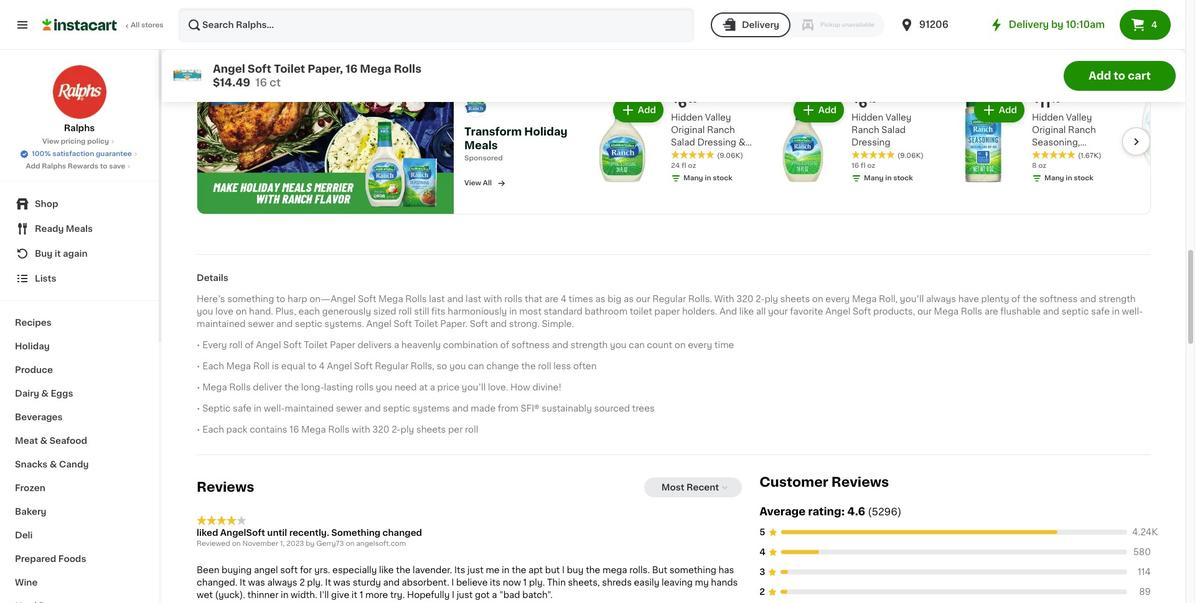 Task type: describe. For each thing, give the bounding box(es) containing it.
meals inside ready meals link
[[66, 225, 93, 233]]

and inside 'here's something to harp on—angel soft mega rolls last and last with rolls that are 4 times as big as our regular rolls. with 320 2-ply sheets on every mega roll, you'll always have plenty of the softness and strength you love on hand. plus, each generously sized roll still fits harmoniously in most standard bathroom toilet paper holders. and like all your favorite angel soft products, our mega rolls are flushable and septic safe in well- maintained sewer and septic systems. angel soft toilet paper. soft and strong. simple.'
[[720, 308, 737, 316]]

0 horizontal spatial you'll
[[462, 384, 486, 392]]

580
[[1133, 548, 1151, 557]]

1 vertical spatial a
[[430, 384, 435, 392]]

0 vertical spatial our
[[636, 295, 650, 304]]

hands
[[711, 579, 738, 587]]

0 horizontal spatial are
[[545, 295, 558, 304]]

4 up long-
[[319, 362, 325, 371]]

1 vertical spatial can
[[468, 362, 484, 371]]

equal
[[281, 362, 305, 371]]

1 vertical spatial are
[[984, 308, 998, 316]]

• each pack contains 16 mega rolls with 320 2-ply sheets per roll
[[197, 426, 478, 435]]

save
[[109, 163, 125, 170]]

most recent button
[[644, 478, 742, 498]]

but
[[652, 566, 667, 575]]

mega left roll
[[226, 362, 251, 371]]

• for • each pack contains 16 mega rolls with 320 2-ply sheets per roll
[[197, 426, 200, 435]]

lasting
[[324, 384, 353, 392]]

mega up sized
[[379, 295, 403, 304]]

1 horizontal spatial of
[[500, 341, 509, 350]]

add for $ 11 79
[[999, 106, 1017, 114]]

0 vertical spatial by
[[1051, 20, 1064, 29]]

dressing inside hidden valley ranch salad dressing
[[851, 138, 890, 147]]

roll left less
[[538, 362, 551, 371]]

0 vertical spatial ralphs
[[64, 124, 95, 133]]

16 right contains
[[290, 426, 299, 435]]

0 horizontal spatial of
[[245, 341, 254, 350]]

and inside been buying angel soft for yrs. especially like the lavender. its just me in the apt but i buy the mega rolls.  but something has changed. it was always 2 ply. it was sturdy and absorbent.  i believe its now 1 ply. thin sheets, shreds easily leaving my hands wet (yuck). thinner in width. i'll give it 1 more try. hopefully i just got a "bad batch".
[[383, 579, 400, 587]]

holiday inside transform holiday meals spo nsored
[[524, 127, 568, 137]]

soft up equal
[[283, 341, 302, 350]]

0 vertical spatial i
[[562, 566, 565, 575]]

ready meals button
[[7, 217, 151, 242]]

believe
[[456, 579, 488, 587]]

hand.
[[249, 308, 273, 316]]

1 vertical spatial strength
[[571, 341, 608, 350]]

ct inside angel soft toilet paper, 16 mega rolls $14.49 16 ct
[[270, 78, 281, 88]]

width.
[[291, 591, 317, 600]]

0 horizontal spatial a
[[394, 341, 399, 350]]

delivery for delivery by 10:10am
[[1009, 20, 1049, 29]]

2 was from the left
[[333, 579, 351, 587]]

its
[[454, 566, 465, 575]]

liked angelsoft until recently. something changed reviewed on november 1, 2023 by gerry73 on angelsoft.com
[[197, 529, 422, 547]]

10:10am
[[1066, 20, 1105, 29]]

wet
[[197, 591, 213, 600]]

hidden for $ 6 19
[[851, 113, 883, 122]]

guarantee
[[96, 151, 132, 157]]

been
[[197, 566, 219, 575]]

add button for $ 11 79
[[975, 99, 1023, 121]]

all
[[756, 308, 766, 316]]

8 for 8 oz
[[1032, 162, 1037, 169]]

4 inside 'here's something to harp on—angel soft mega rolls last and last with rolls that are 4 times as big as our regular rolls. with 320 2-ply sheets on every mega roll, you'll always have plenty of the softness and strength you love on hand. plus, each generously sized roll still fits harmoniously in most standard bathroom toilet paper holders. and like all your favorite angel soft products, our mega rolls are flushable and septic safe in well- maintained sewer and septic systems. angel soft toilet paper. soft and strong. simple.'
[[561, 295, 566, 304]]

like inside been buying angel soft for yrs. especially like the lavender. its just me in the apt but i buy the mega rolls.  but something has changed. it was always 2 ply. it was sturdy and absorbent.  i believe its now 1 ply. thin sheets, shreds easily leaving my hands wet (yuck). thinner in width. i'll give it 1 more try. hopefully i just got a "bad batch".
[[379, 566, 394, 575]]

1 horizontal spatial maintained
[[285, 405, 334, 413]]

snacks & candy link
[[7, 453, 151, 477]]

add inside button
[[1089, 71, 1111, 81]]

has
[[719, 566, 734, 575]]

recipes
[[15, 319, 52, 327]]

more
[[365, 591, 388, 600]]

make holiday meals merrier with ranch flavor image
[[197, 70, 454, 214]]

generously
[[322, 308, 371, 316]]

for
[[300, 566, 312, 575]]

1 vertical spatial well-
[[264, 405, 285, 413]]

like inside 'here's something to harp on—angel soft mega rolls last and last with rolls that are 4 times as big as our regular rolls. with 320 2-ply sheets on every mega roll, you'll always have plenty of the softness and strength you love on hand. plus, each generously sized roll still fits harmoniously in most standard bathroom toilet paper holders. and like all your favorite angel soft products, our mega rolls are flushable and septic safe in well- maintained sewer and septic systems. angel soft toilet paper. soft and strong. simple.'
[[739, 308, 754, 316]]

rating:
[[808, 507, 845, 517]]

16 down hidden valley ranch salad dressing
[[851, 162, 859, 169]]

roll right per
[[465, 426, 478, 435]]

1 vertical spatial sheets
[[416, 426, 446, 435]]

& for eggs
[[41, 390, 49, 398]]

now
[[503, 579, 521, 587]]

you left need
[[376, 384, 392, 392]]

absorbent.
[[402, 579, 449, 587]]

rewards
[[68, 163, 98, 170]]

ranch inside hidden valley ranch salad dressing
[[851, 126, 879, 134]]

satisfaction
[[52, 151, 94, 157]]

plus,
[[275, 308, 296, 316]]

angel up lasting
[[327, 362, 352, 371]]

79
[[1052, 97, 1061, 104]]

16 right $14.49
[[255, 78, 267, 88]]

mix,
[[1032, 163, 1050, 172]]

1 horizontal spatial sewer
[[336, 405, 362, 413]]

mega up septic
[[202, 384, 227, 392]]

always inside been buying angel soft for yrs. especially like the lavender. its just me in the apt but i buy the mega rolls.  but something has changed. it was always 2 ply. it was sturdy and absorbent.  i believe its now 1 ply. thin sheets, shreds easily leaving my hands wet (yuck). thinner in width. i'll give it 1 more try. hopefully i just got a "bad batch".
[[267, 579, 297, 587]]

easily
[[634, 579, 659, 587]]

so
[[437, 362, 447, 371]]

(1.67k)
[[1078, 152, 1102, 159]]

toilet
[[630, 308, 652, 316]]

well- inside 'here's something to harp on—angel soft mega rolls last and last with rolls that are 4 times as big as our regular rolls. with 320 2-ply sheets on every mega roll, you'll always have plenty of the softness and strength you love on hand. plus, each generously sized roll still fits harmoniously in most standard bathroom toilet paper holders. and like all your favorite angel soft products, our mega rolls are flushable and septic safe in well- maintained sewer and septic systems. angel soft toilet paper. soft and strong. simple.'
[[1122, 308, 1143, 316]]

on—angel
[[309, 295, 356, 304]]

nsored
[[478, 155, 503, 162]]

original for 11
[[1032, 126, 1066, 134]]

time
[[714, 341, 734, 350]]

1 horizontal spatial our
[[917, 308, 932, 316]]

• for • mega rolls deliver the long-lasting rolls you need at a price you'll love. how divine!
[[197, 384, 200, 392]]

soft down harmoniously at the left bottom
[[470, 320, 488, 329]]

each for mega
[[202, 362, 224, 371]]

$ 11 79
[[1034, 96, 1061, 109]]

0 horizontal spatial with
[[352, 426, 370, 435]]

0 horizontal spatial 1
[[360, 591, 363, 600]]

ct inside group
[[754, 8, 761, 15]]

buying
[[222, 566, 252, 575]]

8 for 8 ct
[[748, 8, 752, 15]]

0 horizontal spatial 2-
[[392, 426, 401, 435]]

1 vertical spatial safe
[[233, 405, 252, 413]]

1 it from the left
[[240, 579, 246, 587]]

• every roll of angel soft toilet paper delivers a heavenly combination of softness and strength you can count on every time
[[197, 341, 734, 350]]

delivers
[[358, 341, 392, 350]]

1 vertical spatial 2
[[760, 588, 765, 597]]

angelsoft
[[220, 529, 265, 538]]

systems.
[[324, 320, 364, 329]]

rolls inside 'here's something to harp on—angel soft mega rolls last and last with rolls that are 4 times as big as our regular rolls. with 320 2-ply sheets on every mega roll, you'll always have plenty of the softness and strength you love on hand. plus, each generously sized roll still fits harmoniously in most standard bathroom toilet paper holders. and like all your favorite angel soft products, our mega rolls are flushable and septic safe in well- maintained sewer and septic systems. angel soft toilet paper. soft and strong. simple.'
[[504, 295, 523, 304]]

0 vertical spatial it
[[55, 250, 61, 258]]

softness inside 'here's something to harp on—angel soft mega rolls last and last with rolls that are 4 times as big as our regular rolls. with 320 2-ply sheets on every mega roll, you'll always have plenty of the softness and strength you love on hand. plus, each generously sized roll still fits harmoniously in most standard bathroom toilet paper holders. and like all your favorite angel soft products, our mega rolls are flushable and septic safe in well- maintained sewer and septic systems. angel soft toilet paper. soft and strong. simple.'
[[1039, 295, 1078, 304]]

again
[[63, 250, 88, 258]]

0 horizontal spatial 320
[[372, 426, 389, 435]]

a inside been buying angel soft for yrs. especially like the lavender. its just me in the apt but i buy the mega rolls.  but something has changed. it was always 2 ply. it was sturdy and absorbent.  i believe its now 1 ply. thin sheets, shreds easily leaving my hands wet (yuck). thinner in width. i'll give it 1 more try. hopefully i just got a "bad batch".
[[492, 591, 497, 600]]

buy
[[567, 566, 584, 575]]

Search field
[[179, 9, 693, 41]]

on down angelsoft
[[232, 541, 241, 547]]

roll right every
[[229, 341, 242, 350]]

product group containing many in stock
[[197, 0, 324, 44]]

that
[[525, 295, 542, 304]]

rolls,
[[411, 362, 434, 371]]

recipes link
[[7, 311, 151, 335]]

to right equal
[[308, 362, 317, 371]]

(5296)
[[868, 507, 901, 517]]

the inside 'here's something to harp on—angel soft mega rolls last and last with rolls that are 4 times as big as our regular rolls. with 320 2-ply sheets on every mega roll, you'll always have plenty of the softness and strength you love on hand. plus, each generously sized roll still fits harmoniously in most standard bathroom toilet paper holders. and like all your favorite angel soft products, our mega rolls are flushable and septic safe in well- maintained sewer and septic systems. angel soft toilet paper. soft and strong. simple.'
[[1023, 295, 1037, 304]]

2 horizontal spatial septic
[[1062, 308, 1089, 316]]

bathroom
[[585, 308, 627, 316]]

$ for $ 6 39
[[673, 97, 678, 104]]

on up favorite
[[812, 295, 823, 304]]

2 last from the left
[[466, 295, 481, 304]]

view for view pricing policy
[[42, 138, 59, 145]]

mega down have
[[934, 308, 959, 316]]

i'll
[[319, 591, 329, 600]]

the up how
[[521, 362, 536, 371]]

delivery by 10:10am
[[1009, 20, 1105, 29]]

1 vertical spatial holiday
[[15, 342, 50, 351]]

its
[[490, 579, 501, 587]]

on right love
[[236, 308, 247, 316]]

details
[[197, 274, 228, 283]]

oz for dressing
[[867, 162, 875, 169]]

to inside button
[[1114, 71, 1125, 81]]

liked
[[197, 529, 218, 538]]

on down something
[[346, 541, 354, 547]]

maintained inside 'here's something to harp on—angel soft mega rolls last and last with rolls that are 4 times as big as our regular rolls. with 320 2-ply sheets on every mega roll, you'll always have plenty of the softness and strength you love on hand. plus, each generously sized roll still fits harmoniously in most standard bathroom toilet paper holders. and like all your favorite angel soft products, our mega rolls are flushable and septic safe in well- maintained sewer and septic systems. angel soft toilet paper. soft and strong. simple.'
[[197, 320, 246, 329]]

have
[[958, 295, 979, 304]]

recently.
[[289, 529, 329, 538]]

stores
[[141, 22, 163, 29]]

2 ply. from the left
[[529, 579, 545, 587]]

sewer inside 'here's something to harp on—angel soft mega rolls last and last with rolls that are 4 times as big as our regular rolls. with 320 2-ply sheets on every mega roll, you'll always have plenty of the softness and strength you love on hand. plus, each generously sized roll still fits harmoniously in most standard bathroom toilet paper holders. and like all your favorite angel soft products, our mega rolls are flushable and septic safe in well- maintained sewer and septic systems. angel soft toilet paper. soft and strong. simple.'
[[248, 320, 274, 329]]

1 vertical spatial all
[[483, 180, 492, 187]]

most
[[662, 484, 684, 492]]

yrs.
[[314, 566, 330, 575]]

shreds
[[602, 579, 632, 587]]

harmoniously
[[448, 308, 507, 316]]

& inside hidden valley original ranch salad dressing & topping
[[739, 138, 746, 147]]

89
[[1139, 588, 1151, 597]]

buy it again
[[35, 250, 88, 258]]

eggs
[[51, 390, 73, 398]]

2 vertical spatial i
[[452, 591, 454, 600]]

1 vertical spatial ralphs
[[42, 163, 66, 170]]

1 as from the left
[[595, 295, 605, 304]]

angel inside angel soft toilet paper, 16 mega rolls $14.49 16 ct
[[213, 64, 245, 74]]

1 vertical spatial just
[[457, 591, 473, 600]]

of inside 'here's something to harp on—angel soft mega rolls last and last with rolls that are 4 times as big as our regular rolls. with 320 2-ply sheets on every mega roll, you'll always have plenty of the softness and strength you love on hand. plus, each generously sized roll still fits harmoniously in most standard bathroom toilet paper holders. and like all your favorite angel soft products, our mega rolls are flushable and septic safe in well- maintained sewer and septic systems. angel soft toilet paper. soft and strong. simple.'
[[1012, 295, 1021, 304]]

original for 6
[[671, 126, 705, 134]]

mega left roll,
[[852, 295, 877, 304]]

2 vertical spatial toilet
[[304, 341, 328, 350]]

average
[[760, 507, 806, 517]]

hidden for $ 6 39
[[671, 113, 703, 122]]

add for $ 6 19
[[818, 106, 837, 114]]

8 ct
[[748, 8, 761, 15]]

(9.06k) for hidden valley original ranch salad dressing & topping
[[717, 152, 743, 159]]

paper
[[654, 308, 680, 316]]

systems
[[413, 405, 450, 413]]

transform holiday meals spo nsored
[[464, 127, 568, 162]]

the up 'absorbent.'
[[396, 566, 411, 575]]

divine!
[[532, 384, 562, 392]]

0 vertical spatial 1
[[523, 579, 527, 587]]

sfi®
[[521, 405, 540, 413]]

soft left the products,
[[853, 308, 871, 316]]

mega
[[602, 566, 627, 575]]

• for • each mega roll is equal to 4 angel soft regular rolls, so you can change the roll less often
[[197, 362, 200, 371]]

how
[[510, 384, 530, 392]]

angel down sized
[[366, 320, 391, 329]]

deli
[[15, 532, 33, 540]]

something
[[331, 529, 380, 538]]

with inside 'here's something to harp on—angel soft mega rolls last and last with rolls that are 4 times as big as our regular rolls. with 320 2-ply sheets on every mega roll, you'll always have plenty of the softness and strength you love on hand. plus, each generously sized roll still fits harmoniously in most standard bathroom toilet paper holders. and like all your favorite angel soft products, our mega rolls are flushable and septic safe in well- maintained sewer and septic systems. angel soft toilet paper. soft and strong. simple.'
[[484, 295, 502, 304]]

standard
[[544, 308, 583, 316]]

with
[[714, 295, 734, 304]]

4 inside button
[[1151, 21, 1157, 29]]

valley for $ 11 79
[[1066, 113, 1092, 122]]

dressing for 11
[[1032, 150, 1071, 159]]

pack
[[226, 426, 247, 435]]

1 ply. from the left
[[307, 579, 323, 587]]

strength inside 'here's something to harp on—angel soft mega rolls last and last with rolls that are 4 times as big as our regular rolls. with 320 2-ply sheets on every mega roll, you'll always have plenty of the softness and strength you love on hand. plus, each generously sized roll still fits harmoniously in most standard bathroom toilet paper holders. and like all your favorite angel soft products, our mega rolls are flushable and septic safe in well- maintained sewer and septic systems. angel soft toilet paper. soft and strong. simple.'
[[1099, 295, 1136, 304]]

bakery link
[[7, 500, 151, 524]]

the left long-
[[284, 384, 299, 392]]

toilet inside 'here's something to harp on—angel soft mega rolls last and last with rolls that are 4 times as big as our regular rolls. with 320 2-ply sheets on every mega roll, you'll always have plenty of the softness and strength you love on hand. plus, each generously sized roll still fits harmoniously in most standard bathroom toilet paper holders. and like all your favorite angel soft products, our mega rolls are flushable and septic safe in well- maintained sewer and septic systems. angel soft toilet paper. soft and strong. simple.'
[[414, 320, 438, 329]]

soft up sized
[[358, 295, 376, 304]]

0 horizontal spatial septic
[[295, 320, 322, 329]]

2 it from the left
[[325, 579, 331, 587]]

need
[[395, 384, 417, 392]]

deliver
[[253, 384, 282, 392]]

hidden valley original ranch salad dressing & topping
[[671, 113, 746, 159]]

rolls down lasting
[[328, 426, 350, 435]]

view pricing policy link
[[42, 137, 116, 147]]

rolls inside angel soft toilet paper, 16 mega rolls $14.49 16 ct
[[394, 64, 421, 74]]

especially
[[332, 566, 377, 575]]

0 horizontal spatial all
[[131, 22, 140, 29]]

rolls left deliver
[[229, 384, 251, 392]]



Task type: locate. For each thing, give the bounding box(es) containing it.
1 oz from the left
[[688, 162, 696, 169]]

it inside been buying angel soft for yrs. especially like the lavender. its just me in the apt but i buy the mega rolls.  but something has changed. it was always 2 ply. it was sturdy and absorbent.  i believe its now 1 ply. thin sheets, shreds easily leaving my hands wet (yuck). thinner in width. i'll give it 1 more try. hopefully i just got a "bad batch".
[[352, 591, 357, 600]]

add down 100%
[[26, 163, 40, 170]]

$ inside the $ 6 19
[[854, 97, 859, 104]]

0 vertical spatial ct
[[754, 8, 761, 15]]

hidden inside hidden valley original ranch seasoning, dressing and dip mix, shaker
[[1032, 113, 1064, 122]]

1 horizontal spatial ply.
[[529, 579, 545, 587]]

our right the products,
[[917, 308, 932, 316]]

on right count
[[675, 341, 686, 350]]

1 6 from the left
[[678, 96, 687, 109]]

0 vertical spatial meals
[[464, 140, 498, 150]]

1 horizontal spatial fl
[[861, 162, 865, 169]]

a right got
[[492, 591, 497, 600]]

"bad
[[499, 591, 520, 600]]

0 vertical spatial with
[[484, 295, 502, 304]]

septic down each
[[295, 320, 322, 329]]

a right at
[[430, 384, 435, 392]]

reviews up 4.6
[[831, 476, 889, 489]]

meat & seafood link
[[7, 429, 151, 453]]

1 horizontal spatial oz
[[867, 162, 875, 169]]

1 vertical spatial with
[[352, 426, 370, 435]]

roll,
[[879, 295, 898, 304]]

instacart logo image
[[42, 17, 117, 32]]

as
[[595, 295, 605, 304], [624, 295, 634, 304]]

always down soft
[[267, 579, 297, 587]]

ranch inside hidden valley original ranch seasoning, dressing and dip mix, shaker
[[1068, 126, 1096, 134]]

8
[[748, 8, 752, 15], [1032, 162, 1037, 169]]

mega down long-
[[301, 426, 326, 435]]

oz for salad
[[688, 162, 696, 169]]

product group
[[197, 0, 324, 44], [748, 0, 875, 57]]

0 vertical spatial toilet
[[274, 64, 305, 74]]

2 horizontal spatial add button
[[975, 99, 1023, 121]]

3 oz from the left
[[1038, 162, 1047, 169]]

1 last from the left
[[429, 295, 445, 304]]

1 horizontal spatial a
[[430, 384, 435, 392]]

dressing up 16 fl oz
[[851, 138, 890, 147]]

1 vertical spatial like
[[379, 566, 394, 575]]

hidden inside hidden valley ranch salad dressing
[[851, 113, 883, 122]]

(9.06k) for hidden valley ranch salad dressing
[[898, 152, 924, 159]]

but
[[545, 566, 560, 575]]

6 left 39
[[678, 96, 687, 109]]

it
[[55, 250, 61, 258], [352, 591, 357, 600]]

2 horizontal spatial valley
[[1066, 113, 1092, 122]]

every
[[825, 295, 850, 304], [688, 341, 712, 350]]

1 horizontal spatial 2-
[[756, 295, 765, 304]]

$ left 39
[[673, 97, 678, 104]]

8 inside product group
[[748, 8, 752, 15]]

fl for hidden valley original ranch salad dressing & topping
[[682, 162, 686, 169]]

changed.
[[197, 579, 237, 587]]

2 6 from the left
[[859, 96, 868, 109]]

320 inside 'here's something to harp on—angel soft mega rolls last and last with rolls that are 4 times as big as our regular rolls. with 320 2-ply sheets on every mega roll, you'll always have plenty of the softness and strength you love on hand. plus, each generously sized roll still fits harmoniously in most standard bathroom toilet paper holders. and like all your favorite angel soft products, our mega rolls are flushable and septic safe in well- maintained sewer and septic systems. angel soft toilet paper. soft and strong. simple.'
[[736, 295, 753, 304]]

soft inside angel soft toilet paper, 16 mega rolls $14.49 16 ct
[[248, 64, 271, 74]]

you down here's
[[197, 308, 213, 316]]

1 horizontal spatial was
[[333, 579, 351, 587]]

rolls right lasting
[[355, 384, 374, 392]]

1 horizontal spatial by
[[1051, 20, 1064, 29]]

valley for $ 6 39
[[705, 113, 731, 122]]

you right so
[[449, 362, 466, 371]]

made
[[471, 405, 496, 413]]

ralphs down 100%
[[42, 163, 66, 170]]

1 vertical spatial something
[[670, 566, 716, 575]]

meals inside transform holiday meals spo nsored
[[464, 140, 498, 150]]

3 add button from the left
[[975, 99, 1023, 121]]

just down believe
[[457, 591, 473, 600]]

2- up all
[[756, 295, 765, 304]]

1 horizontal spatial can
[[629, 341, 645, 350]]

snacks & candy
[[15, 461, 89, 469]]

shop
[[35, 200, 58, 209]]

0 vertical spatial strength
[[1099, 295, 1136, 304]]

dressing inside hidden valley original ranch seasoning, dressing and dip mix, shaker
[[1032, 150, 1071, 159]]

still
[[414, 308, 429, 316]]

0 horizontal spatial regular
[[375, 362, 409, 371]]

oz down hidden valley ranch salad dressing
[[867, 162, 875, 169]]

1 horizontal spatial septic
[[383, 405, 410, 413]]

meals up nsored
[[464, 140, 498, 150]]

ranch for 11
[[1068, 126, 1096, 134]]

320
[[736, 295, 753, 304], [372, 426, 389, 435]]

1 vertical spatial it
[[352, 591, 357, 600]]

0 horizontal spatial well-
[[264, 405, 285, 413]]

like left all
[[739, 308, 754, 316]]

add button left the $ 6 19
[[795, 99, 843, 121]]

and left dip
[[1073, 150, 1091, 159]]

0 vertical spatial all
[[131, 22, 140, 29]]

1 horizontal spatial meals
[[464, 140, 498, 150]]

0 horizontal spatial delivery
[[742, 21, 779, 29]]

thin
[[547, 579, 566, 587]]

paper
[[330, 341, 355, 350]]

holiday
[[524, 127, 568, 137], [15, 342, 50, 351]]

roll
[[253, 362, 270, 371]]

frozen
[[15, 484, 45, 493]]

reviews
[[831, 476, 889, 489], [197, 481, 254, 494]]

0 vertical spatial can
[[629, 341, 645, 350]]

add left 11 at the top right of the page
[[999, 106, 1017, 114]]

0 horizontal spatial oz
[[688, 162, 696, 169]]

1 each from the top
[[202, 362, 224, 371]]

4 down 5
[[760, 548, 766, 557]]

salad inside hidden valley ranch salad dressing
[[882, 126, 906, 134]]

& for seafood
[[40, 437, 47, 446]]

0 vertical spatial every
[[825, 295, 850, 304]]

• for • every roll of angel soft toilet paper delivers a heavenly combination of softness and strength you can count on every time
[[197, 341, 200, 350]]

sewer
[[248, 320, 274, 329], [336, 405, 362, 413]]

transform
[[464, 127, 522, 137]]

1 ranch from the left
[[707, 126, 735, 134]]

5 • from the top
[[197, 426, 200, 435]]

fl down hidden valley ranch salad dressing
[[861, 162, 865, 169]]

2 down 3 at the right of page
[[760, 588, 765, 597]]

6 for hidden valley original ranch salad dressing & topping
[[678, 96, 687, 109]]

to
[[1114, 71, 1125, 81], [100, 163, 107, 170], [276, 295, 285, 304], [308, 362, 317, 371]]

delivery for delivery
[[742, 21, 779, 29]]

pricing
[[61, 138, 86, 145]]

view all
[[464, 180, 492, 187]]

favorite
[[790, 308, 823, 316]]

to left save
[[100, 163, 107, 170]]

0 horizontal spatial it
[[55, 250, 61, 258]]

0 vertical spatial you'll
[[900, 295, 924, 304]]

septic right 'flushable'
[[1062, 308, 1089, 316]]

add button for $ 6 19
[[795, 99, 843, 121]]

the up now
[[512, 566, 526, 575]]

angel right favorite
[[825, 308, 850, 316]]

toilet inside angel soft toilet paper, 16 mega rolls $14.49 16 ct
[[274, 64, 305, 74]]

1 horizontal spatial 6
[[859, 96, 868, 109]]

beverages link
[[7, 406, 151, 429]]

you inside 'here's something to harp on—angel soft mega rolls last and last with rolls that are 4 times as big as our regular rolls. with 320 2-ply sheets on every mega roll, you'll always have plenty of the softness and strength you love on hand. plus, each generously sized roll still fits harmoniously in most standard bathroom toilet paper holders. and like all your favorite angel soft products, our mega rolls are flushable and septic safe in well- maintained sewer and septic systems. angel soft toilet paper. soft and strong. simple.'
[[197, 308, 213, 316]]

something up hand.
[[227, 295, 274, 304]]

was
[[248, 579, 265, 587], [333, 579, 351, 587]]

0 horizontal spatial it
[[240, 579, 246, 587]]

wine link
[[7, 571, 151, 595]]

ranch for 6
[[707, 126, 735, 134]]

customer reviews
[[760, 476, 889, 489]]

simple.
[[542, 320, 574, 329]]

6 for hidden valley ranch salad dressing
[[859, 96, 868, 109]]

fl for hidden valley ranch salad dressing
[[861, 162, 865, 169]]

every
[[202, 341, 227, 350]]

hidden for $ 11 79
[[1032, 113, 1064, 122]]

customer
[[760, 476, 828, 489]]

2 fl from the left
[[861, 162, 865, 169]]

valley inside hidden valley original ranch seasoning, dressing and dip mix, shaker
[[1066, 113, 1092, 122]]

rolls left that
[[504, 295, 523, 304]]

salad inside hidden valley original ranch salad dressing & topping
[[671, 138, 695, 147]]

3 $ from the left
[[1034, 97, 1039, 104]]

1 vertical spatial sewer
[[336, 405, 362, 413]]

1 valley from the left
[[705, 113, 731, 122]]

and down with
[[720, 308, 737, 316]]

0 horizontal spatial something
[[227, 295, 274, 304]]

regular inside 'here's something to harp on—angel soft mega rolls last and last with rolls that are 4 times as big as our regular rolls. with 320 2-ply sheets on every mega roll, you'll always have plenty of the softness and strength you love on hand. plus, each generously sized roll still fits harmoniously in most standard bathroom toilet paper holders. and like all your favorite angel soft products, our mega rolls are flushable and septic safe in well- maintained sewer and septic systems. angel soft toilet paper. soft and strong. simple.'
[[652, 295, 686, 304]]

3 hidden from the left
[[1032, 113, 1064, 122]]

2 original from the left
[[1032, 126, 1066, 134]]

prepared foods
[[15, 555, 86, 564]]

$ for $ 6 19
[[854, 97, 859, 104]]

1 horizontal spatial like
[[739, 308, 754, 316]]

0 vertical spatial rolls
[[504, 295, 523, 304]]

0 vertical spatial regular
[[652, 295, 686, 304]]

by down recently.
[[306, 541, 315, 547]]

something up "my" in the right of the page
[[670, 566, 716, 575]]

sewer down hand.
[[248, 320, 274, 329]]

0 horizontal spatial ct
[[270, 78, 281, 88]]

dressing up topping
[[697, 138, 736, 147]]

delivery down '8 ct' at right
[[742, 21, 779, 29]]

ply up 'your'
[[765, 295, 778, 304]]

product group containing 8 ct
[[748, 0, 875, 57]]

0 horizontal spatial (9.06k)
[[717, 152, 743, 159]]

0 horizontal spatial reviews
[[197, 481, 254, 494]]

rolls
[[504, 295, 523, 304], [355, 384, 374, 392]]

0 horizontal spatial salad
[[671, 138, 695, 147]]

is
[[272, 362, 279, 371]]

i right hopefully
[[452, 591, 454, 600]]

add button left 11 at the top right of the page
[[975, 99, 1023, 121]]

dressing for 6
[[697, 138, 736, 147]]

septic
[[202, 405, 231, 413]]

0 horizontal spatial rolls
[[355, 384, 374, 392]]

1 many in stock button from the left
[[197, 0, 324, 19]]

soft
[[280, 566, 298, 575]]

16 right paper,
[[346, 64, 358, 74]]

1 vertical spatial rolls
[[355, 384, 374, 392]]

many
[[209, 8, 229, 15], [622, 8, 642, 15], [760, 20, 780, 27], [683, 175, 703, 182], [864, 175, 884, 182], [1044, 175, 1064, 182]]

1 product group from the left
[[197, 0, 324, 44]]

and inside hidden valley original ranch seasoning, dressing and dip mix, shaker
[[1073, 150, 1091, 159]]

recent
[[687, 484, 719, 492]]

service type group
[[711, 12, 884, 37]]

$ inside $ 6 39
[[673, 97, 678, 104]]

1 horizontal spatial it
[[352, 591, 357, 600]]

1 horizontal spatial salad
[[882, 126, 906, 134]]

1 horizontal spatial safe
[[1091, 308, 1110, 316]]

2 each from the top
[[202, 426, 224, 435]]

each for pack
[[202, 426, 224, 435]]

add for $ 6 39
[[638, 106, 656, 114]]

1 • from the top
[[197, 341, 200, 350]]

our up toilet
[[636, 295, 650, 304]]

3 ranch from the left
[[1068, 126, 1096, 134]]

ply. down yrs.
[[307, 579, 323, 587]]

add ralphs rewards to save
[[26, 163, 125, 170]]

foods
[[58, 555, 86, 564]]

valley inside hidden valley ranch salad dressing
[[886, 113, 912, 122]]

1 horizontal spatial view
[[464, 180, 481, 187]]

1 vertical spatial 8
[[1032, 162, 1037, 169]]

0 vertical spatial something
[[227, 295, 274, 304]]

1 horizontal spatial regular
[[652, 295, 686, 304]]

2- inside 'here's something to harp on—angel soft mega rolls last and last with rolls that are 4 times as big as our regular rolls. with 320 2-ply sheets on every mega roll, you'll always have plenty of the softness and strength you love on hand. plus, each generously sized roll still fits harmoniously in most standard bathroom toilet paper holders. and like all your favorite angel soft products, our mega rolls are flushable and septic safe in well- maintained sewer and septic systems. angel soft toilet paper. soft and strong. simple.'
[[756, 295, 765, 304]]

cart
[[1128, 71, 1151, 81]]

0 horizontal spatial always
[[267, 579, 297, 587]]

mega inside angel soft toilet paper, 16 mega rolls $14.49 16 ct
[[360, 64, 391, 74]]

0 horizontal spatial as
[[595, 295, 605, 304]]

1 was from the left
[[248, 579, 265, 587]]

sewer down lasting
[[336, 405, 362, 413]]

you'll
[[900, 295, 924, 304], [462, 384, 486, 392]]

1 vertical spatial softness
[[511, 341, 550, 350]]

angel up $14.49
[[213, 64, 245, 74]]

original up topping
[[671, 126, 705, 134]]

thinner
[[247, 591, 279, 600]]

0 vertical spatial sewer
[[248, 320, 274, 329]]

1 vertical spatial and
[[720, 308, 737, 316]]

dressing inside hidden valley original ranch salad dressing & topping
[[697, 138, 736, 147]]

1 vertical spatial every
[[688, 341, 712, 350]]

1 horizontal spatial (9.06k)
[[898, 152, 924, 159]]

2 many in stock button from the left
[[610, 0, 738, 19]]

1 $ from the left
[[673, 97, 678, 104]]

got
[[475, 591, 490, 600]]

fl right the "24"
[[682, 162, 686, 169]]

valley for $ 6 19
[[886, 113, 912, 122]]

2 (9.06k) from the left
[[898, 152, 924, 159]]

0 vertical spatial 320
[[736, 295, 753, 304]]

1 horizontal spatial many in stock button
[[610, 0, 738, 19]]

$ 6 39
[[673, 96, 698, 109]]

0 vertical spatial each
[[202, 362, 224, 371]]

at
[[419, 384, 428, 392]]

1 add button from the left
[[614, 99, 662, 121]]

1 horizontal spatial valley
[[886, 113, 912, 122]]

maintained down love
[[197, 320, 246, 329]]

2 valley from the left
[[886, 113, 912, 122]]

ply. up batch".
[[529, 579, 545, 587]]

$ for $ 11 79
[[1034, 97, 1039, 104]]

sheets inside 'here's something to harp on—angel soft mega rolls last and last with rolls that are 4 times as big as our regular rolls. with 320 2-ply sheets on every mega roll, you'll always have plenty of the softness and strength you love on hand. plus, each generously sized roll still fits harmoniously in most standard bathroom toilet paper holders. and like all your favorite angel soft products, our mega rolls are flushable and septic safe in well- maintained sewer and septic systems. angel soft toilet paper. soft and strong. simple.'
[[780, 295, 810, 304]]

2 ranch from the left
[[851, 126, 879, 134]]

0 vertical spatial maintained
[[197, 320, 246, 329]]

bakery
[[15, 508, 46, 517]]

1 horizontal spatial ct
[[754, 8, 761, 15]]

it
[[240, 579, 246, 587], [325, 579, 331, 587]]

(yuck).
[[215, 591, 245, 600]]

2 $ from the left
[[854, 97, 859, 104]]

original inside hidden valley original ranch salad dressing & topping
[[671, 126, 705, 134]]

try.
[[390, 591, 405, 600]]

view down spo
[[464, 180, 481, 187]]

hidden down $ 6 39
[[671, 113, 703, 122]]

1 horizontal spatial all
[[483, 180, 492, 187]]

hidden inside hidden valley original ranch salad dressing & topping
[[671, 113, 703, 122]]

1 vertical spatial i
[[451, 579, 454, 587]]

1 hidden from the left
[[671, 113, 703, 122]]

you down bathroom
[[610, 341, 626, 350]]

320 right with
[[736, 295, 753, 304]]

valley inside hidden valley original ranch salad dressing & topping
[[705, 113, 731, 122]]

you'll inside 'here's something to harp on—angel soft mega rolls last and last with rolls that are 4 times as big as our regular rolls. with 320 2-ply sheets on every mega roll, you'll always have plenty of the softness and strength you love on hand. plus, each generously sized roll still fits harmoniously in most standard bathroom toilet paper holders. and like all your favorite angel soft products, our mega rolls are flushable and septic safe in well- maintained sewer and septic systems. angel soft toilet paper. soft and strong. simple.'
[[900, 295, 924, 304]]

dressing down seasoning,
[[1032, 150, 1071, 159]]

it right buy
[[55, 250, 61, 258]]

0 horizontal spatial $
[[673, 97, 678, 104]]

view up 100%
[[42, 138, 59, 145]]

ranch inside hidden valley original ranch salad dressing & topping
[[707, 126, 735, 134]]

holiday right the transform
[[524, 127, 568, 137]]

0 horizontal spatial safe
[[233, 405, 252, 413]]

rolls down have
[[961, 308, 982, 316]]

4 • from the top
[[197, 405, 200, 413]]

rolls
[[394, 64, 421, 74], [405, 295, 427, 304], [961, 308, 982, 316], [229, 384, 251, 392], [328, 426, 350, 435]]

each down septic
[[202, 426, 224, 435]]

•
[[197, 341, 200, 350], [197, 362, 200, 371], [197, 384, 200, 392], [197, 405, 200, 413], [197, 426, 200, 435]]

2 horizontal spatial $
[[1034, 97, 1039, 104]]

hidden
[[671, 113, 703, 122], [851, 113, 883, 122], [1032, 113, 1064, 122]]

1 original from the left
[[671, 126, 705, 134]]

oz left 'shaker'
[[1038, 162, 1047, 169]]

1 horizontal spatial dressing
[[851, 138, 890, 147]]

1 horizontal spatial product group
[[748, 0, 875, 57]]

always
[[926, 295, 956, 304], [267, 579, 297, 587]]

original inside hidden valley original ranch seasoning, dressing and dip mix, shaker
[[1032, 126, 1066, 134]]

roll inside 'here's something to harp on—angel soft mega rolls last and last with rolls that are 4 times as big as our regular rolls. with 320 2-ply sheets on every mega roll, you'll always have plenty of the softness and strength you love on hand. plus, each generously sized roll still fits harmoniously in most standard bathroom toilet paper holders. and like all your favorite angel soft products, our mega rolls are flushable and septic safe in well- maintained sewer and septic systems. angel soft toilet paper. soft and strong. simple.'
[[399, 308, 412, 316]]

rolls up still
[[405, 295, 427, 304]]

16 fl oz
[[851, 162, 875, 169]]

safe inside 'here's something to harp on—angel soft mega rolls last and last with rolls that are 4 times as big as our regular rolls. with 320 2-ply sheets on every mega roll, you'll always have plenty of the softness and strength you love on hand. plus, each generously sized roll still fits harmoniously in most standard bathroom toilet paper holders. and like all your favorite angel soft products, our mega rolls are flushable and septic safe in well- maintained sewer and septic systems. angel soft toilet paper. soft and strong. simple.'
[[1091, 308, 1110, 316]]

view inside 'link'
[[42, 138, 59, 145]]

add left $ 6 39
[[638, 106, 656, 114]]

2 horizontal spatial hidden
[[1032, 113, 1064, 122]]

39
[[688, 97, 698, 104]]

None search field
[[178, 7, 695, 42]]

add button left $ 6 39
[[614, 99, 662, 121]]

2 oz from the left
[[867, 162, 875, 169]]

are down plenty
[[984, 308, 998, 316]]

you'll up the products,
[[900, 295, 924, 304]]

softness down strong.
[[511, 341, 550, 350]]

2 hidden from the left
[[851, 113, 883, 122]]

• for • septic safe in well-maintained sewer and septic systems and made from sfi® sustainably sourced trees
[[197, 405, 200, 413]]

1 horizontal spatial well-
[[1122, 308, 1143, 316]]

the up sheets,
[[586, 566, 600, 575]]

stock
[[239, 8, 258, 15], [652, 8, 671, 15], [790, 20, 809, 27], [713, 175, 733, 182], [893, 175, 913, 182], [1074, 175, 1094, 182]]

0 vertical spatial a
[[394, 341, 399, 350]]

rolls down 'search' field
[[394, 64, 421, 74]]

2 as from the left
[[624, 295, 634, 304]]

2
[[299, 579, 305, 587], [760, 588, 765, 597]]

1 horizontal spatial always
[[926, 295, 956, 304]]

0 vertical spatial view
[[42, 138, 59, 145]]

0 vertical spatial just
[[467, 566, 484, 575]]

every inside 'here's something to harp on—angel soft mega rolls last and last with rolls that are 4 times as big as our regular rolls. with 320 2-ply sheets on every mega roll, you'll always have plenty of the softness and strength you love on hand. plus, each generously sized roll still fits harmoniously in most standard bathroom toilet paper holders. and like all your favorite angel soft products, our mega rolls are flushable and septic safe in well- maintained sewer and septic systems. angel soft toilet paper. soft and strong. simple.'
[[825, 295, 850, 304]]

2 inside been buying angel soft for yrs. especially like the lavender. its just me in the apt but i buy the mega rolls.  but something has changed. it was always 2 ply. it was sturdy and absorbent.  i believe its now 1 ply. thin sheets, shreds easily leaving my hands wet (yuck). thinner in width. i'll give it 1 more try. hopefully i just got a "bad batch".
[[299, 579, 305, 587]]

delivery
[[1009, 20, 1049, 29], [742, 21, 779, 29]]

flushable
[[1000, 308, 1041, 316]]

view for view all
[[464, 180, 481, 187]]

of up roll
[[245, 341, 254, 350]]

all down nsored
[[483, 180, 492, 187]]

by inside liked angelsoft until recently. something changed reviewed on november 1, 2023 by gerry73 on angelsoft.com
[[306, 541, 315, 547]]

1 horizontal spatial and
[[1073, 150, 1091, 159]]

1 horizontal spatial reviews
[[831, 476, 889, 489]]

something inside been buying angel soft for yrs. especially like the lavender. its just me in the apt but i buy the mega rolls.  but something has changed. it was always 2 ply. it was sturdy and absorbent.  i believe its now 1 ply. thin sheets, shreds easily leaving my hands wet (yuck). thinner in width. i'll give it 1 more try. hopefully i just got a "bad batch".
[[670, 566, 716, 575]]

3 valley from the left
[[1066, 113, 1092, 122]]

original up seasoning,
[[1032, 126, 1066, 134]]

soft down sized
[[394, 320, 412, 329]]

1 right now
[[523, 579, 527, 587]]

my
[[695, 579, 709, 587]]

always inside 'here's something to harp on—angel soft mega rolls last and last with rolls that are 4 times as big as our regular rolls. with 320 2-ply sheets on every mega roll, you'll always have plenty of the softness and strength you love on hand. plus, each generously sized roll still fits harmoniously in most standard bathroom toilet paper holders. and like all your favorite angel soft products, our mega rolls are flushable and septic safe in well- maintained sewer and septic systems. angel soft toilet paper. soft and strong. simple.'
[[926, 295, 956, 304]]

always left have
[[926, 295, 956, 304]]

0 horizontal spatial ply.
[[307, 579, 323, 587]]

prepared foods link
[[7, 548, 151, 571]]

$ inside $ 11 79
[[1034, 97, 1039, 104]]

2 horizontal spatial ranch
[[1068, 126, 1096, 134]]

soft down the delivers
[[354, 362, 373, 371]]

1 fl from the left
[[682, 162, 686, 169]]

320 down "• mega rolls deliver the long-lasting rolls you need at a price you'll love. how divine!" at the left
[[372, 426, 389, 435]]

1 vertical spatial ct
[[270, 78, 281, 88]]

i left believe
[[451, 579, 454, 587]]

1 horizontal spatial strength
[[1099, 295, 1136, 304]]

ready meals link
[[7, 217, 151, 242]]

1 horizontal spatial delivery
[[1009, 20, 1049, 29]]

hidden valley ranch image
[[464, 95, 487, 117]]

prepared
[[15, 555, 56, 564]]

septic down need
[[383, 405, 410, 413]]

angel up is
[[256, 341, 281, 350]]

something inside 'here's something to harp on—angel soft mega rolls last and last with rolls that are 4 times as big as our regular rolls. with 320 2-ply sheets on every mega roll, you'll always have plenty of the softness and strength you love on hand. plus, each generously sized roll still fits harmoniously in most standard bathroom toilet paper holders. and like all your favorite angel soft products, our mega rolls are flushable and septic safe in well- maintained sewer and septic systems. angel soft toilet paper. soft and strong. simple.'
[[227, 295, 274, 304]]

add button for $ 6 39
[[614, 99, 662, 121]]

1 vertical spatial ply
[[401, 426, 414, 435]]

by left 10:10am
[[1051, 20, 1064, 29]]

0 horizontal spatial was
[[248, 579, 265, 587]]

buy it again link
[[7, 242, 151, 266]]

strength
[[1099, 295, 1136, 304], [571, 341, 608, 350]]

fits
[[431, 308, 445, 316]]

2 • from the top
[[197, 362, 200, 371]]

holders.
[[682, 308, 717, 316]]

0 vertical spatial and
[[1073, 150, 1091, 159]]

0 horizontal spatial valley
[[705, 113, 731, 122]]

ply inside 'here's something to harp on—angel soft mega rolls last and last with rolls that are 4 times as big as our regular rolls. with 320 2-ply sheets on every mega roll, you'll always have plenty of the softness and strength you love on hand. plus, each generously sized roll still fits harmoniously in most standard bathroom toilet paper holders. and like all your favorite angel soft products, our mega rolls are flushable and septic safe in well- maintained sewer and septic systems. angel soft toilet paper. soft and strong. simple.'
[[765, 295, 778, 304]]

ralphs logo image
[[52, 65, 107, 120]]

0 horizontal spatial fl
[[682, 162, 686, 169]]

(9.06k)
[[717, 152, 743, 159], [898, 152, 924, 159]]

1 horizontal spatial every
[[825, 295, 850, 304]]

ply down • septic safe in well-maintained sewer and septic systems and made from sfi® sustainably sourced trees
[[401, 426, 414, 435]]

apt
[[528, 566, 543, 575]]

count
[[647, 341, 672, 350]]

& for candy
[[50, 461, 57, 469]]

ready
[[35, 225, 64, 233]]

contains
[[250, 426, 287, 435]]

1 horizontal spatial holiday
[[524, 127, 568, 137]]

2 add button from the left
[[795, 99, 843, 121]]

to inside 'here's something to harp on—angel soft mega rolls last and last with rolls that are 4 times as big as our regular rolls. with 320 2-ply sheets on every mega roll, you'll always have plenty of the softness and strength you love on hand. plus, each generously sized roll still fits harmoniously in most standard bathroom toilet paper holders. and like all your favorite angel soft products, our mega rolls are flushable and septic safe in well- maintained sewer and septic systems. angel soft toilet paper. soft and strong. simple.'
[[276, 295, 285, 304]]

roll left still
[[399, 308, 412, 316]]

your
[[768, 308, 788, 316]]

delivery inside button
[[742, 21, 779, 29]]

3 • from the top
[[197, 384, 200, 392]]

1 (9.06k) from the left
[[717, 152, 743, 159]]

2 product group from the left
[[748, 0, 875, 57]]



Task type: vqa. For each thing, say whether or not it's contained in the screenshot.


